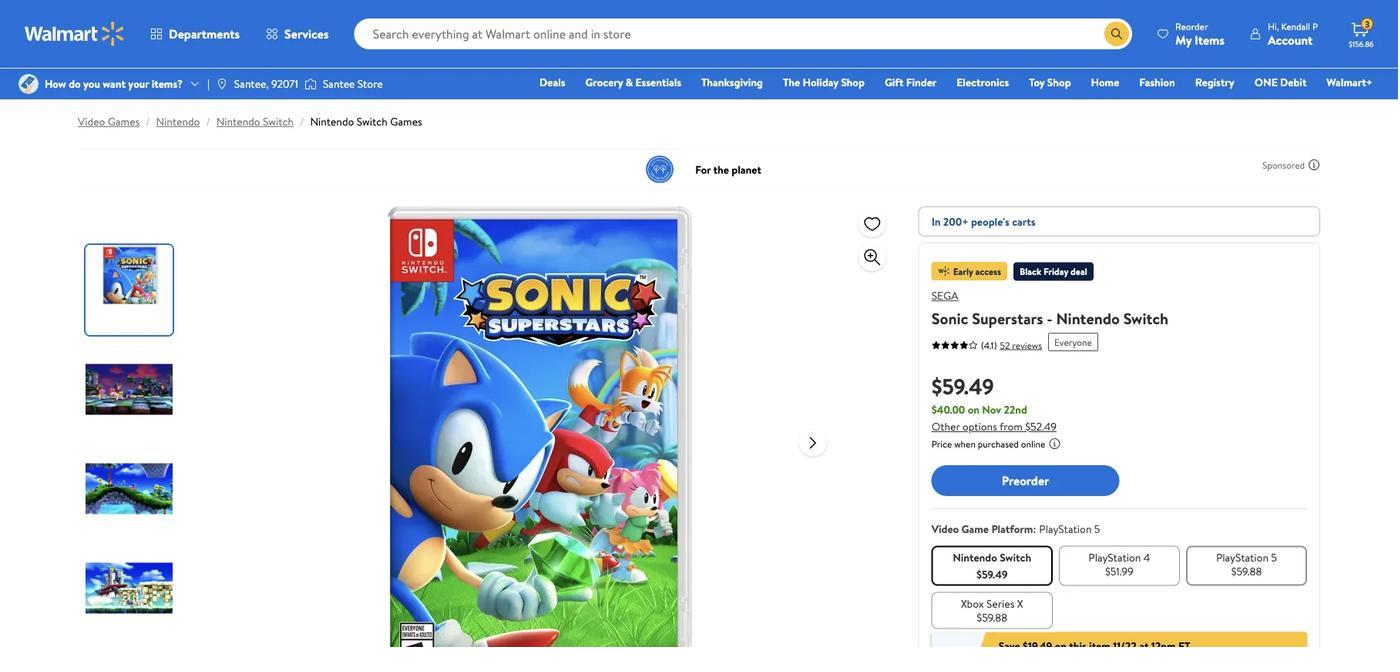 Task type: vqa. For each thing, say whether or not it's contained in the screenshot.
kitchen image
no



Task type: locate. For each thing, give the bounding box(es) containing it.
$59.49 up series
[[977, 567, 1008, 582]]

nintendo switch games link
[[310, 114, 422, 129]]

video down the you
[[78, 114, 105, 129]]

sonic superstars - nintendo switch image
[[294, 207, 787, 648]]

 image
[[216, 78, 228, 90]]

$40.00
[[932, 402, 965, 417]]

playstation for playstation 5 $59.88
[[1216, 550, 1269, 565]]

video
[[78, 114, 105, 129], [932, 522, 959, 537]]

in
[[932, 214, 941, 229]]

1 horizontal spatial /
[[206, 114, 210, 129]]

save $19.49 on this item 11/22 at 12pm et element
[[999, 639, 1191, 648]]

/ left nintendo link
[[146, 114, 150, 129]]

sega link
[[932, 288, 959, 303]]

5 inside playstation 5 $59.88
[[1271, 550, 1277, 565]]

grocery
[[586, 75, 623, 90]]

video left game
[[932, 522, 959, 537]]

grocery & essentials link
[[579, 74, 688, 91]]

0 horizontal spatial shop
[[841, 75, 865, 90]]

playstation inside playstation 5 $59.88
[[1216, 550, 1269, 565]]

reorder my items
[[1176, 20, 1225, 48]]

search icon image
[[1111, 28, 1123, 40]]

nintendo down items?
[[156, 114, 200, 129]]

 image right 92071
[[304, 76, 317, 92]]

sponsored
[[1263, 158, 1305, 172]]

other
[[932, 419, 960, 434]]

0 vertical spatial $59.88
[[1231, 564, 1262, 579]]

the holiday shop
[[783, 75, 865, 90]]

nintendo down game
[[953, 550, 997, 565]]

games
[[108, 114, 140, 129], [390, 114, 422, 129]]

in 200+ people's carts
[[932, 214, 1036, 229]]

shop right toy
[[1047, 75, 1071, 90]]

1 vertical spatial 5
[[1271, 550, 1277, 565]]

early access
[[953, 265, 1001, 278]]

how do you want your items?
[[45, 76, 183, 91]]

next media item image
[[804, 434, 822, 452]]

1 vertical spatial video
[[932, 522, 959, 537]]

2 horizontal spatial /
[[300, 114, 304, 129]]

22nd
[[1004, 402, 1028, 417]]

0 horizontal spatial games
[[108, 114, 140, 129]]

sonic superstars - nintendo switch - image 2 of 9 image
[[86, 345, 176, 435]]

walmart+
[[1327, 75, 1373, 90]]

0 vertical spatial 5
[[1094, 522, 1100, 537]]

preorder button
[[932, 466, 1120, 496]]

electronics
[[957, 75, 1009, 90]]

200+
[[943, 214, 969, 229]]

hi, kendall p account
[[1268, 20, 1318, 48]]

4
[[1144, 550, 1150, 565]]

registry
[[1195, 75, 1235, 90]]

0 horizontal spatial  image
[[19, 74, 39, 94]]

from
[[1000, 419, 1023, 434]]

 image left how
[[19, 74, 39, 94]]

92071
[[271, 76, 298, 91]]

shop right holiday
[[841, 75, 865, 90]]

5
[[1094, 522, 1100, 537], [1271, 550, 1277, 565]]

video game platform list
[[929, 543, 1310, 632]]

1 horizontal spatial  image
[[304, 76, 317, 92]]

playstation inside playstation 4 $51.99
[[1089, 550, 1141, 565]]

switch
[[263, 114, 294, 129], [357, 114, 388, 129], [1124, 308, 1169, 329], [1000, 550, 1032, 565]]

your
[[128, 76, 149, 91]]

store
[[358, 76, 383, 91]]

1 horizontal spatial shop
[[1047, 75, 1071, 90]]

video for video games / nintendo / nintendo switch / nintendo switch games
[[78, 114, 105, 129]]

video game platform : playstation 5
[[932, 522, 1100, 537]]

0 vertical spatial video
[[78, 114, 105, 129]]

1 vertical spatial $59.88
[[977, 610, 1008, 625]]

0 horizontal spatial video
[[78, 114, 105, 129]]

1 vertical spatial $59.49
[[977, 567, 1008, 582]]

0 horizontal spatial /
[[146, 114, 150, 129]]

toy shop
[[1029, 75, 1071, 90]]

nintendo up everyone at the bottom right of the page
[[1057, 308, 1120, 329]]

santee, 92071
[[234, 76, 298, 91]]

one
[[1255, 75, 1278, 90]]

/
[[146, 114, 150, 129], [206, 114, 210, 129], [300, 114, 304, 129]]

$59.49 up on
[[932, 371, 994, 401]]

price
[[932, 438, 952, 451]]

sonic superstars - nintendo switch - image 1 of 9 image
[[86, 245, 176, 335]]

how
[[45, 76, 66, 91]]

nintendo switch $59.49
[[953, 550, 1032, 582]]

walmart+ link
[[1320, 74, 1380, 91]]

1 games from the left
[[108, 114, 140, 129]]

the holiday shop link
[[776, 74, 872, 91]]

1 horizontal spatial video
[[932, 522, 959, 537]]

services button
[[253, 15, 342, 52]]

$59.49 inside $59.49 $40.00 on nov 22nd other options from $52.49
[[932, 371, 994, 401]]

deal
[[1071, 265, 1088, 278]]

 image
[[19, 74, 39, 94], [304, 76, 317, 92]]

black friday deal
[[1020, 265, 1088, 278]]

shop
[[841, 75, 865, 90], [1047, 75, 1071, 90]]

you
[[83, 76, 100, 91]]

playstation 5 $59.88
[[1216, 550, 1277, 579]]

nintendo link
[[156, 114, 200, 129]]

video games / nintendo / nintendo switch / nintendo switch games
[[78, 114, 422, 129]]

0 horizontal spatial $59.88
[[977, 610, 1008, 625]]

electronics link
[[950, 74, 1016, 91]]

xbox series x $59.88
[[961, 596, 1024, 625]]

friday
[[1044, 265, 1069, 278]]

$156.86
[[1349, 39, 1374, 49]]

nintendo down santee,
[[216, 114, 260, 129]]

nov
[[982, 402, 1001, 417]]

/ right the nintendo switch "link"
[[300, 114, 304, 129]]

$59.49
[[932, 371, 994, 401], [977, 567, 1008, 582]]

debit
[[1280, 75, 1307, 90]]

people's
[[971, 214, 1010, 229]]

items?
[[152, 76, 183, 91]]

playstation
[[1039, 522, 1092, 537], [1089, 550, 1141, 565], [1216, 550, 1269, 565]]

1 horizontal spatial games
[[390, 114, 422, 129]]

options
[[963, 419, 997, 434]]

legal information image
[[1049, 438, 1061, 450]]

1 horizontal spatial $59.88
[[1231, 564, 1262, 579]]

0 horizontal spatial 5
[[1094, 522, 1100, 537]]

0 vertical spatial $59.49
[[932, 371, 994, 401]]

$59.49 inside 'nintendo switch $59.49'
[[977, 567, 1008, 582]]

zoom image modal image
[[863, 248, 882, 267]]

(4.1) 52 reviews
[[981, 339, 1042, 352]]

/ right nintendo link
[[206, 114, 210, 129]]

1 horizontal spatial 5
[[1271, 550, 1277, 565]]

&
[[626, 75, 633, 90]]



Task type: describe. For each thing, give the bounding box(es) containing it.
playstation for playstation 4 $51.99
[[1089, 550, 1141, 565]]

52 reviews link
[[997, 339, 1042, 352]]

one debit link
[[1248, 74, 1314, 91]]

52
[[1000, 339, 1010, 352]]

preorder
[[1002, 472, 1049, 489]]

price when purchased online
[[932, 438, 1046, 451]]

nintendo down santee
[[310, 114, 354, 129]]

|
[[207, 76, 210, 91]]

video games link
[[78, 114, 140, 129]]

sonic superstars - nintendo switch - image 4 of 9 image
[[86, 543, 176, 634]]

superstars
[[972, 308, 1043, 329]]

ad disclaimer and feedback for skylinedisplayad image
[[1308, 159, 1320, 171]]

black
[[1020, 265, 1042, 278]]

holiday
[[803, 75, 839, 90]]

deals link
[[533, 74, 572, 91]]

toy
[[1029, 75, 1045, 90]]

walmart image
[[25, 22, 125, 46]]

on
[[968, 402, 980, 417]]

hi,
[[1268, 20, 1279, 33]]

series
[[987, 596, 1015, 611]]

online
[[1021, 438, 1046, 451]]

gift finder link
[[878, 74, 944, 91]]

reorder
[[1176, 20, 1208, 33]]

reviews
[[1012, 339, 1042, 352]]

$59.49 $40.00 on nov 22nd other options from $52.49
[[932, 371, 1057, 434]]

xbox
[[961, 596, 984, 611]]

kendall
[[1281, 20, 1310, 33]]

Search search field
[[354, 19, 1132, 49]]

switch inside sega sonic superstars - nintendo switch
[[1124, 308, 1169, 329]]

other options from $52.49 button
[[932, 419, 1057, 434]]

essentials
[[636, 75, 681, 90]]

video for video game platform : playstation 5
[[932, 522, 959, 537]]

everyone
[[1055, 336, 1092, 349]]

when
[[954, 438, 976, 451]]

nintendo switch link
[[216, 114, 294, 129]]

santee store
[[323, 76, 383, 91]]

sonic superstars - nintendo switch - image 3 of 9 image
[[86, 444, 176, 534]]

 image for santee store
[[304, 76, 317, 92]]

2 / from the left
[[206, 114, 210, 129]]

$52.49
[[1025, 419, 1057, 434]]

finder
[[906, 75, 937, 90]]

purchased
[[978, 438, 1019, 451]]

nintendo inside sega sonic superstars - nintendo switch
[[1057, 308, 1120, 329]]

$51.99
[[1105, 564, 1134, 579]]

1 shop from the left
[[841, 75, 865, 90]]

the
[[783, 75, 800, 90]]

 image for how do you want your items?
[[19, 74, 39, 94]]

walmart plus image
[[932, 632, 986, 648]]

santee
[[323, 76, 355, 91]]

sonic
[[932, 308, 969, 329]]

deals
[[540, 75, 565, 90]]

early
[[953, 265, 973, 278]]

platform
[[992, 522, 1033, 537]]

carts
[[1012, 214, 1036, 229]]

(4.1)
[[981, 339, 997, 352]]

santee,
[[234, 76, 269, 91]]

Walmart Site-Wide search field
[[354, 19, 1132, 49]]

items
[[1195, 31, 1225, 48]]

access
[[976, 265, 1001, 278]]

2 shop from the left
[[1047, 75, 1071, 90]]

$59.88 inside xbox series x $59.88
[[977, 610, 1008, 625]]

3 / from the left
[[300, 114, 304, 129]]

departments button
[[137, 15, 253, 52]]

3
[[1365, 18, 1370, 31]]

want
[[103, 76, 126, 91]]

fashion link
[[1133, 74, 1182, 91]]

grocery & essentials
[[586, 75, 681, 90]]

nintendo inside 'nintendo switch $59.49'
[[953, 550, 997, 565]]

switch inside 'nintendo switch $59.49'
[[1000, 550, 1032, 565]]

1 / from the left
[[146, 114, 150, 129]]

account
[[1268, 31, 1313, 48]]

2 games from the left
[[390, 114, 422, 129]]

toy shop link
[[1022, 74, 1078, 91]]

services
[[285, 25, 329, 42]]

departments
[[169, 25, 240, 42]]

fashion
[[1140, 75, 1175, 90]]

-
[[1047, 308, 1053, 329]]

sega sonic superstars - nintendo switch
[[932, 288, 1169, 329]]

add to favorites list, sonic superstars - nintendo switch image
[[863, 214, 882, 233]]

registry link
[[1188, 74, 1242, 91]]

$59.88 inside playstation 5 $59.88
[[1231, 564, 1262, 579]]

playstation 4 $51.99
[[1089, 550, 1150, 579]]

game
[[962, 522, 989, 537]]

home link
[[1084, 74, 1126, 91]]

:
[[1033, 522, 1036, 537]]

do
[[69, 76, 81, 91]]

one debit
[[1255, 75, 1307, 90]]

gift finder
[[885, 75, 937, 90]]

sega
[[932, 288, 959, 303]]



